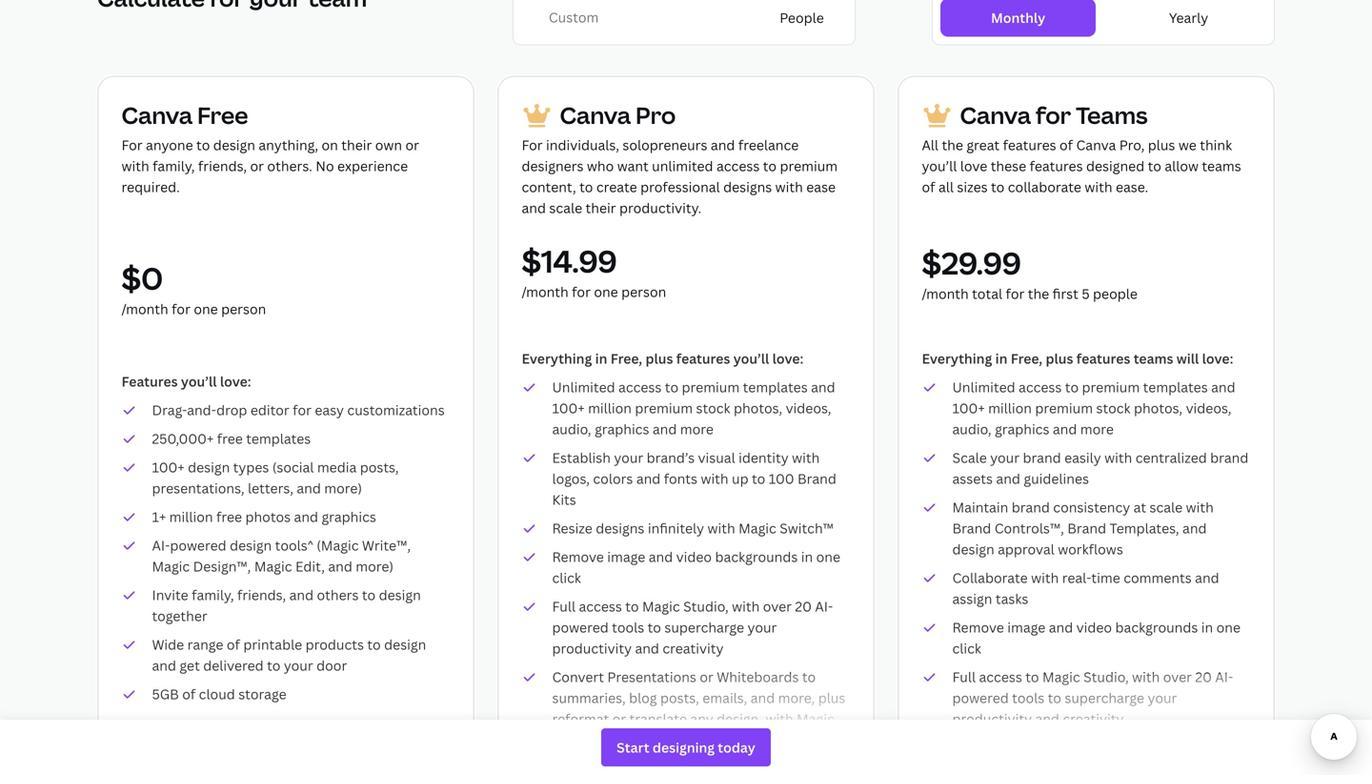Task type: locate. For each thing, give the bounding box(es) containing it.
today
[[718, 738, 756, 757]]

start designing today
[[617, 738, 756, 757]]

start
[[617, 738, 650, 757]]



Task type: describe. For each thing, give the bounding box(es) containing it.
designing
[[653, 738, 715, 757]]

start designing today link
[[602, 728, 771, 767]]



Task type: vqa. For each thing, say whether or not it's contained in the screenshot.
Today
yes



